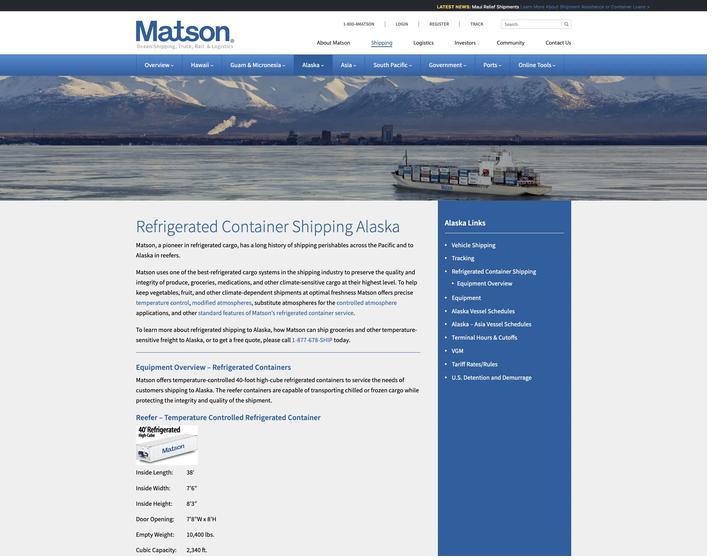 Task type: vqa. For each thing, say whether or not it's contained in the screenshot.


Task type: locate. For each thing, give the bounding box(es) containing it.
shipping inside to learn more about refrigerated shipping to alaska, how matson can ship groceries and other temperature- sensitive freight to alaska, or to get a free quote, please call
[[223, 326, 246, 334]]

1 vertical spatial 1-
[[292, 336, 297, 344]]

offers inside matson offers temperature-controlled 40-foot high-cube refrigerated containers to service the needs of customers shipping to alaska. the reefer containers are capable of transporting chilled or frozen cargo while protecting the integrity and quality of the shipment.
[[157, 376, 172, 384]]

– inside alaska links section
[[471, 320, 474, 328]]

0 horizontal spatial temperature-
[[173, 376, 208, 384]]

1 vertical spatial sensitive
[[136, 336, 159, 344]]

terminal hours & cutoffs
[[452, 333, 518, 341]]

0 vertical spatial 1-
[[344, 21, 347, 27]]

investors
[[455, 40, 476, 46]]

1 horizontal spatial sensitive
[[302, 278, 325, 286]]

offers up 'customers'
[[157, 376, 172, 384]]

asia down about matson link
[[341, 61, 352, 69]]

level.
[[383, 278, 397, 286]]

1 horizontal spatial quality
[[386, 268, 404, 276]]

1 horizontal spatial to
[[398, 278, 405, 286]]

1 vertical spatial climate-
[[222, 288, 244, 296]]

7'8″w x 8'h
[[187, 515, 216, 523]]

0 horizontal spatial at
[[303, 288, 308, 296]]

– for asia
[[471, 320, 474, 328]]

0 vertical spatial asia
[[341, 61, 352, 69]]

a right has
[[251, 241, 254, 249]]

refrigerated up the capable
[[284, 376, 315, 384]]

inside left "width:"
[[136, 484, 152, 492]]

0 horizontal spatial container
[[222, 216, 289, 237]]

800-
[[347, 21, 356, 27]]

us
[[566, 40, 572, 46]]

1 horizontal spatial 1-
[[344, 21, 347, 27]]

2 horizontal spatial cargo
[[389, 386, 404, 394]]

7'8″w
[[187, 515, 202, 523]]

ship
[[318, 326, 329, 334]]

equipment overview – refrigerated containers
[[136, 362, 291, 372]]

in right systems
[[281, 268, 286, 276]]

links
[[468, 218, 486, 228]]

alaska – asia vessel schedules link
[[452, 320, 532, 328]]

0 horizontal spatial to
[[136, 326, 143, 334]]

alaska up the terminal
[[452, 320, 469, 328]]

1 horizontal spatial atmospheres
[[282, 298, 317, 307]]

refrigerated up controlled 40-
[[213, 362, 254, 372]]

vessel up terminal hours & cutoffs
[[487, 320, 504, 328]]

matson up controlled atmosphere link
[[358, 288, 377, 296]]

– up the terminal
[[471, 320, 474, 328]]

678-
[[309, 336, 320, 344]]

asia down alaska vessel schedules on the bottom
[[475, 320, 486, 328]]

the
[[216, 386, 226, 394]]

2 inside from the top
[[136, 484, 152, 492]]

1 vertical spatial container
[[222, 216, 289, 237]]

– right reefer
[[159, 412, 163, 422]]

1- for 877-
[[292, 336, 297, 344]]

overview inside alaska links section
[[488, 279, 513, 287]]

refrigerated
[[136, 216, 219, 237], [452, 267, 485, 275], [213, 362, 254, 372]]

overview for equipment overview – refrigerated containers
[[174, 362, 206, 372]]

1 vertical spatial service
[[352, 376, 371, 384]]

2 horizontal spatial in
[[281, 268, 286, 276]]

refrigerated down standard
[[191, 326, 222, 334]]

refrigerated up pioneer
[[136, 216, 219, 237]]

lbs.
[[205, 530, 215, 538]]

of inside the "matson, a pioneer in refrigerated cargo, has a long history of shipping perishables across the pacific and to alaska in reefers."
[[288, 241, 293, 249]]

0 horizontal spatial ,
[[189, 298, 191, 307]]

quality inside matson offers temperature-controlled 40-foot high-cube refrigerated containers to service the needs of customers shipping to alaska. the reefer containers are capable of transporting chilled or frozen cargo while protecting the integrity and quality of the shipment.
[[209, 396, 228, 404]]

1 horizontal spatial a
[[229, 336, 232, 344]]

tools
[[538, 61, 552, 69]]

guam & micronesia link
[[231, 61, 286, 69]]

alaska for alaska links
[[445, 218, 467, 228]]

pacific right across
[[378, 241, 396, 249]]

containers up shipment.
[[244, 386, 272, 394]]

, down 'dependent' at the bottom of page
[[252, 298, 253, 307]]

atmospheres down the shipments
[[282, 298, 317, 307]]

0 vertical spatial inside
[[136, 468, 152, 476]]

inside for inside length:
[[136, 468, 152, 476]]

integrity up temperature
[[175, 396, 197, 404]]

1-877-678-ship today.
[[292, 336, 351, 344]]

1 vertical spatial about
[[317, 40, 332, 46]]

search image
[[565, 22, 569, 26]]

0 vertical spatial refrigerated
[[136, 216, 219, 237]]

the up the shipments
[[288, 268, 296, 276]]

1 vertical spatial alaska,
[[186, 336, 205, 344]]

inside for inside width:
[[136, 484, 152, 492]]

0 horizontal spatial atmospheres
[[217, 298, 252, 307]]

today.
[[334, 336, 351, 344]]

matson up 877-
[[286, 326, 306, 334]]

shipping left perishables
[[294, 241, 317, 249]]

temperature- down atmosphere on the bottom of the page
[[382, 326, 417, 334]]

0 vertical spatial containers
[[317, 376, 344, 384]]

2 vertical spatial in
[[281, 268, 286, 276]]

None search field
[[501, 20, 572, 29]]

refrigerated
[[191, 241, 222, 249], [211, 268, 242, 276], [277, 309, 308, 317], [191, 326, 222, 334], [284, 376, 315, 384]]

1-800-4matson
[[344, 21, 375, 27]]

& right the guam
[[248, 61, 252, 69]]

learn
[[516, 4, 528, 9]]

2 horizontal spatial container
[[607, 4, 628, 9]]

vessel
[[471, 307, 487, 315], [487, 320, 504, 328]]

a left pioneer
[[158, 241, 161, 249]]

cargo down industry
[[326, 278, 341, 286]]

cargo down 'needs'
[[389, 386, 404, 394]]

a
[[158, 241, 161, 249], [251, 241, 254, 249], [229, 336, 232, 344]]

0 horizontal spatial containers
[[244, 386, 272, 394]]

0 horizontal spatial or
[[206, 336, 212, 344]]

atmospheres
[[217, 298, 252, 307], [282, 298, 317, 307]]

inside up the inside width:
[[136, 468, 152, 476]]

or right assistance
[[602, 4, 606, 9]]

a right get
[[229, 336, 232, 344]]

1- left the 4matson
[[344, 21, 347, 27]]

across
[[350, 241, 367, 249]]

2 horizontal spatial or
[[602, 4, 606, 9]]

matson down 800-
[[333, 40, 351, 46]]

1 , from the left
[[189, 298, 191, 307]]

has
[[240, 241, 250, 249]]

0 vertical spatial –
[[471, 320, 474, 328]]

1 vertical spatial –
[[207, 362, 211, 372]]

to inside the "matson, a pioneer in refrigerated cargo, has a long history of shipping perishables across the pacific and to alaska in reefers."
[[408, 241, 414, 249]]

1 horizontal spatial container
[[486, 267, 512, 275]]

0 horizontal spatial 1-
[[292, 336, 297, 344]]

equipment for equipment overview – refrigerated containers
[[136, 362, 173, 372]]

equipment up equipment link
[[457, 279, 487, 287]]

asia inside alaska links section
[[475, 320, 486, 328]]

the up frozen
[[372, 376, 381, 384]]

refrigerated down tracking
[[452, 267, 485, 275]]

equipment
[[457, 279, 487, 287], [452, 294, 481, 302], [136, 362, 173, 372]]

to left learn
[[136, 326, 143, 334]]

container inside alaska links section
[[486, 267, 512, 275]]

equipment overview link
[[457, 279, 513, 287]]

2 atmospheres from the left
[[282, 298, 317, 307]]

produce,
[[166, 278, 190, 286]]

online tools link
[[519, 61, 556, 69]]

1 horizontal spatial about
[[542, 4, 555, 9]]

1 horizontal spatial asia
[[475, 320, 486, 328]]

1 vertical spatial quality
[[209, 396, 228, 404]]

shipments
[[274, 288, 302, 296]]

cubic
[[136, 546, 151, 554]]

in right pioneer
[[184, 241, 189, 249]]

quality inside matson uses one of the best-refrigerated cargo systems in the shipping industry to preserve the quality and integrity of produce, groceries, medications, and other climate-sensitive cargo at their highest level. to help keep vegetables, fruit, and other climate-dependent shipments at optimal freshness matson offers precise temperature control , modified atmospheres , substitute atmospheres for the controlled atmosphere applications, and other standard features of matson's refrigerated container service .
[[386, 268, 404, 276]]

container left loans
[[607, 4, 628, 9]]

sensitive inside to learn more about refrigerated shipping to alaska, how matson can ship groceries and other temperature- sensitive freight to alaska, or to get a free quote, please call
[[136, 336, 159, 344]]

container up long
[[222, 216, 289, 237]]

1 vertical spatial pacific
[[378, 241, 396, 249]]

1 vertical spatial containers
[[244, 386, 272, 394]]

alaska left links
[[445, 218, 467, 228]]

inside length:
[[136, 468, 173, 476]]

inside up the door
[[136, 499, 152, 507]]

temperature
[[164, 412, 207, 422]]

inside for inside height:
[[136, 499, 152, 507]]

0 vertical spatial container
[[607, 4, 628, 9]]

refrigerated for refrigerated container shipping
[[452, 267, 485, 275]]

2 vertical spatial cargo
[[389, 386, 404, 394]]

and inside the "matson, a pioneer in refrigerated cargo, has a long history of shipping perishables across the pacific and to alaska in reefers."
[[397, 241, 407, 249]]

1 vertical spatial schedules
[[505, 320, 532, 328]]

0 vertical spatial equipment
[[457, 279, 487, 287]]

terminal
[[452, 333, 476, 341]]

0 vertical spatial service
[[335, 309, 354, 317]]

matson's
[[252, 309, 275, 317]]

about
[[542, 4, 555, 9], [317, 40, 332, 46]]

climate- up the shipments
[[280, 278, 302, 286]]

shipping
[[294, 241, 317, 249], [298, 268, 320, 276], [223, 326, 246, 334], [165, 386, 188, 394]]

integrity inside matson offers temperature-controlled 40-foot high-cube refrigerated containers to service the needs of customers shipping to alaska. the reefer containers are capable of transporting chilled or frozen cargo while protecting the integrity and quality of the shipment.
[[175, 396, 197, 404]]

service inside matson offers temperature-controlled 40-foot high-cube refrigerated containers to service the needs of customers shipping to alaska. the reefer containers are capable of transporting chilled or frozen cargo while protecting the integrity and quality of the shipment.
[[352, 376, 371, 384]]

of right history at the left top of the page
[[288, 241, 293, 249]]

temperature- up alaska. at the bottom left of the page
[[173, 376, 208, 384]]

2 vertical spatial or
[[364, 386, 370, 394]]

atmospheres up features
[[217, 298, 252, 307]]

,
[[189, 298, 191, 307], [252, 298, 253, 307]]

& right hours
[[494, 333, 498, 341]]

about right more
[[542, 4, 555, 9]]

alaska for alaska
[[303, 61, 320, 69]]

shipping right 'customers'
[[165, 386, 188, 394]]

x
[[204, 515, 206, 523]]

alaska, up please
[[254, 326, 272, 334]]

2 vertical spatial inside
[[136, 499, 152, 507]]

applications,
[[136, 309, 170, 317]]

schedules up 'cutoffs'
[[505, 320, 532, 328]]

1-800-4matson link
[[344, 21, 385, 27]]

1 vertical spatial in
[[155, 251, 160, 259]]

shipping up optimal
[[298, 268, 320, 276]]

integrity up keep
[[136, 278, 158, 286]]

2 vertical spatial overview
[[174, 362, 206, 372]]

offers down level.
[[378, 288, 393, 296]]

0 horizontal spatial in
[[155, 251, 160, 259]]

refrigerated inside to learn more about refrigerated shipping to alaska, how matson can ship groceries and other temperature- sensitive freight to alaska, or to get a free quote, please call
[[191, 326, 222, 334]]

foot
[[245, 376, 255, 384]]

more
[[530, 4, 541, 9]]

climate- down the "medications,"
[[222, 288, 244, 296]]

temperature- inside to learn more about refrigerated shipping to alaska, how matson can ship groceries and other temperature- sensitive freight to alaska, or to get a free quote, please call
[[382, 326, 417, 334]]

1 horizontal spatial &
[[494, 333, 498, 341]]

1 vertical spatial inside
[[136, 484, 152, 492]]

0 vertical spatial at
[[342, 278, 347, 286]]

1 vertical spatial overview
[[488, 279, 513, 287]]

0 vertical spatial sensitive
[[302, 278, 325, 286]]

of right 'needs'
[[399, 376, 405, 384]]

1 horizontal spatial cargo
[[326, 278, 341, 286]]

logistics link
[[403, 37, 445, 51]]

1 vertical spatial integrity
[[175, 396, 197, 404]]

other down systems
[[265, 278, 279, 286]]

the right across
[[368, 241, 377, 249]]

assistance
[[577, 4, 600, 9]]

cargo up the "medications,"
[[243, 268, 258, 276]]

learn
[[144, 326, 157, 334]]

refrigerated inside alaska links section
[[452, 267, 485, 275]]

4matson
[[356, 21, 375, 27]]

pacific right south
[[391, 61, 408, 69]]

refrigerated container shipping alaska
[[136, 216, 400, 237]]

1 horizontal spatial integrity
[[175, 396, 197, 404]]

shipping up "free"
[[223, 326, 246, 334]]

industry
[[322, 268, 344, 276]]

1 vertical spatial to
[[136, 326, 143, 334]]

cubic capacity:
[[136, 546, 177, 554]]

equipment up 'customers'
[[136, 362, 173, 372]]

2 vertical spatial equipment
[[136, 362, 173, 372]]

alaska down matson,
[[136, 251, 153, 259]]

how
[[274, 326, 285, 334]]

1 vertical spatial temperature-
[[173, 376, 208, 384]]

alaska down about matson
[[303, 61, 320, 69]]

door opening:
[[136, 515, 174, 523]]

2 vertical spatial container
[[486, 267, 512, 275]]

for
[[318, 298, 326, 307]]

1 vertical spatial refrigerated
[[452, 267, 485, 275]]

their
[[349, 278, 361, 286]]

0 vertical spatial &
[[248, 61, 252, 69]]

container for refrigerated container shipping
[[486, 267, 512, 275]]

alaska.
[[196, 386, 214, 394]]

0 horizontal spatial overview
[[145, 61, 170, 69]]

latest news: maui relief shipments learn more about shipment assistance or container loans >
[[433, 4, 646, 9]]

offers
[[378, 288, 393, 296], [157, 376, 172, 384]]

, down the fruit,
[[189, 298, 191, 307]]

overview for equipment overview
[[488, 279, 513, 287]]

2 horizontal spatial –
[[471, 320, 474, 328]]

matson, a pioneer in refrigerated cargo, has a long history of shipping perishables across the pacific and to alaska in reefers.
[[136, 241, 414, 259]]

track
[[471, 21, 484, 27]]

0 vertical spatial vessel
[[471, 307, 487, 315]]

alaska links section
[[429, 201, 580, 556]]

8'h
[[208, 515, 216, 523]]

top menu navigation
[[317, 37, 572, 51]]

0 horizontal spatial a
[[158, 241, 161, 249]]

vessel down equipment link
[[471, 307, 487, 315]]

shipping inside matson offers temperature-controlled 40-foot high-cube refrigerated containers to service the needs of customers shipping to alaska. the reefer containers are capable of transporting chilled or frozen cargo while protecting the integrity and quality of the shipment.
[[165, 386, 188, 394]]

3 inside from the top
[[136, 499, 152, 507]]

and inside to learn more about refrigerated shipping to alaska, how matson can ship groceries and other temperature- sensitive freight to alaska, or to get a free quote, please call
[[356, 326, 366, 334]]

or left frozen
[[364, 386, 370, 394]]

1- for 800-
[[344, 21, 347, 27]]

0 vertical spatial temperature-
[[382, 326, 417, 334]]

1 horizontal spatial ,
[[252, 298, 253, 307]]

containers up transporting
[[317, 376, 344, 384]]

& inside alaska links section
[[494, 333, 498, 341]]

or inside to learn more about refrigerated shipping to alaska, how matson can ship groceries and other temperature- sensitive freight to alaska, or to get a free quote, please call
[[206, 336, 212, 344]]

alaska down equipment link
[[452, 307, 469, 315]]

0 vertical spatial about
[[542, 4, 555, 9]]

sensitive up optimal
[[302, 278, 325, 286]]

container up equipment overview link
[[486, 267, 512, 275]]

cargo inside matson offers temperature-controlled 40-foot high-cube refrigerated containers to service the needs of customers shipping to alaska. the reefer containers are capable of transporting chilled or frozen cargo while protecting the integrity and quality of the shipment.
[[389, 386, 404, 394]]

0 horizontal spatial about
[[317, 40, 332, 46]]

refrigerated container shipping
[[452, 267, 537, 275]]

1 vertical spatial offers
[[157, 376, 172, 384]]

logistics
[[414, 40, 434, 46]]

0 vertical spatial offers
[[378, 288, 393, 296]]

refrigerated left cargo,
[[191, 241, 222, 249]]

– up controlled 40-
[[207, 362, 211, 372]]

0 horizontal spatial quality
[[209, 396, 228, 404]]

at left optimal
[[303, 288, 308, 296]]

equipment up alaska vessel schedules on the bottom
[[452, 294, 481, 302]]

10,400
[[187, 530, 204, 538]]

1 inside from the top
[[136, 468, 152, 476]]

register link
[[419, 21, 460, 27]]

1- right call
[[292, 336, 297, 344]]

0 vertical spatial integrity
[[136, 278, 158, 286]]

at left their
[[342, 278, 347, 286]]

government
[[430, 61, 463, 69]]

container
[[309, 309, 334, 317]]

contact us link
[[536, 37, 572, 51]]

1 horizontal spatial alaska,
[[254, 326, 272, 334]]

matson up 'customers'
[[136, 376, 155, 384]]

1 vertical spatial equipment
[[452, 294, 481, 302]]

in left reefers.
[[155, 251, 160, 259]]

1 vertical spatial or
[[206, 336, 212, 344]]

matson inside about matson link
[[333, 40, 351, 46]]

1 horizontal spatial temperature-
[[382, 326, 417, 334]]

1 vertical spatial vessel
[[487, 320, 504, 328]]

0 horizontal spatial asia
[[341, 61, 352, 69]]

other down controlled atmosphere link
[[367, 326, 381, 334]]

freshness
[[331, 288, 356, 296]]

maui
[[468, 4, 478, 9]]

0 horizontal spatial offers
[[157, 376, 172, 384]]

1 horizontal spatial offers
[[378, 288, 393, 296]]

quality down the
[[209, 396, 228, 404]]

alaska vessel schedules link
[[452, 307, 515, 315]]

to left help
[[398, 278, 405, 286]]

0 horizontal spatial sensitive
[[136, 336, 159, 344]]

0 vertical spatial quality
[[386, 268, 404, 276]]

0 vertical spatial in
[[184, 241, 189, 249]]

shipping link
[[361, 37, 403, 51]]

1 vertical spatial &
[[494, 333, 498, 341]]

about up alaska link at the left of the page
[[317, 40, 332, 46]]

equipment overview
[[457, 279, 513, 287]]

or left get
[[206, 336, 212, 344]]

quality up level.
[[386, 268, 404, 276]]

2,340
[[187, 546, 201, 554]]

schedules up the alaska – asia vessel schedules
[[488, 307, 515, 315]]



Task type: describe. For each thing, give the bounding box(es) containing it.
needs
[[382, 376, 398, 384]]

track link
[[460, 21, 484, 27]]

to inside to learn more about refrigerated shipping to alaska, how matson can ship groceries and other temperature- sensitive freight to alaska, or to get a free quote, please call
[[136, 326, 143, 334]]

refrigerated container shipping link
[[452, 267, 537, 275]]

control
[[170, 298, 189, 307]]

container for refrigerated container shipping alaska
[[222, 216, 289, 237]]

shipment.
[[246, 396, 272, 404]]

atmosphere
[[365, 298, 397, 307]]

refrigerated container
[[246, 412, 321, 422]]

more
[[159, 326, 172, 334]]

1 horizontal spatial containers
[[317, 376, 344, 384]]

to inside matson uses one of the best-refrigerated cargo systems in the shipping industry to preserve the quality and integrity of produce, groceries, medications, and other climate-sensitive cargo at their highest level. to help keep vegetables, fruit, and other climate-dependent shipments at optimal freshness matson offers precise temperature control , modified atmospheres , substitute atmospheres for the controlled atmosphere applications, and other standard features of matson's refrigerated container service .
[[345, 268, 350, 276]]

temperature- inside matson offers temperature-controlled 40-foot high-cube refrigerated containers to service the needs of customers shipping to alaska. the reefer containers are capable of transporting chilled or frozen cargo while protecting the integrity and quality of the shipment.
[[173, 376, 208, 384]]

0 horizontal spatial &
[[248, 61, 252, 69]]

matson uses one of the best-refrigerated cargo systems in the shipping industry to preserve the quality and integrity of produce, groceries, medications, and other climate-sensitive cargo at their highest level. to help keep vegetables, fruit, and other climate-dependent shipments at optimal freshness matson offers precise temperature control , modified atmospheres , substitute atmospheres for the controlled atmosphere applications, and other standard features of matson's refrigerated container service .
[[136, 268, 418, 317]]

government link
[[430, 61, 467, 69]]

demurrage
[[503, 373, 532, 381]]

1 atmospheres from the left
[[217, 298, 252, 307]]

shipping inside the "matson, a pioneer in refrigerated cargo, has a long history of shipping perishables across the pacific and to alaska in reefers."
[[294, 241, 317, 249]]

a inside to learn more about refrigerated shipping to alaska, how matson can ship groceries and other temperature- sensitive freight to alaska, or to get a free quote, please call
[[229, 336, 232, 344]]

community link
[[487, 37, 536, 51]]

of down uses
[[160, 278, 165, 286]]

u.s. detention and demurrage link
[[452, 373, 532, 381]]

refrigerated up the "medications,"
[[211, 268, 242, 276]]

offers inside matson uses one of the best-refrigerated cargo systems in the shipping industry to preserve the quality and integrity of produce, groceries, medications, and other climate-sensitive cargo at their highest level. to help keep vegetables, fruit, and other climate-dependent shipments at optimal freshness matson offers precise temperature control , modified atmospheres , substitute atmospheres for the controlled atmosphere applications, and other standard features of matson's refrigerated container service .
[[378, 288, 393, 296]]

containers
[[255, 362, 291, 372]]

1 horizontal spatial in
[[184, 241, 189, 249]]

– for temperature
[[159, 412, 163, 422]]

equipment link
[[452, 294, 481, 302]]

tariff
[[452, 360, 466, 368]]

modified
[[192, 298, 216, 307]]

1 vertical spatial cargo
[[326, 278, 341, 286]]

the inside the "matson, a pioneer in refrigerated cargo, has a long history of shipping perishables across the pacific and to alaska in reefers."
[[368, 241, 377, 249]]

refrigerated down the shipments
[[277, 309, 308, 317]]

micronesia
[[253, 61, 281, 69]]

refrigerated for refrigerated container shipping alaska
[[136, 216, 219, 237]]

0 horizontal spatial alaska,
[[186, 336, 205, 344]]

contact us
[[546, 40, 572, 46]]

0 vertical spatial cargo
[[243, 268, 258, 276]]

free
[[234, 336, 244, 344]]

the left best-
[[188, 268, 196, 276]]

blue matson logo with ocean, shipping, truck, rail and logistics written beneath it. image
[[136, 21, 234, 50]]

medications,
[[218, 278, 252, 286]]

equipment for equipment overview
[[457, 279, 487, 287]]

rates/rules
[[467, 360, 498, 368]]

inside width:
[[136, 484, 171, 492]]

2 vertical spatial refrigerated
[[213, 362, 254, 372]]

other down the control
[[183, 309, 197, 317]]

the right for
[[327, 298, 336, 307]]

capacity:
[[152, 546, 177, 554]]

0 vertical spatial schedules
[[488, 307, 515, 315]]

online tools
[[519, 61, 552, 69]]

of right one
[[181, 268, 186, 276]]

uses
[[157, 268, 169, 276]]

ship
[[320, 336, 333, 344]]

banner image
[[0, 65, 708, 201]]

sensitive inside matson uses one of the best-refrigerated cargo systems in the shipping industry to preserve the quality and integrity of produce, groceries, medications, and other climate-sensitive cargo at their highest level. to help keep vegetables, fruit, and other climate-dependent shipments at optimal freshness matson offers precise temperature control , modified atmospheres , substitute atmospheres for the controlled atmosphere applications, and other standard features of matson's refrigerated container service .
[[302, 278, 325, 286]]

alaska link
[[303, 61, 324, 69]]

news:
[[451, 4, 467, 9]]

matson left uses
[[136, 268, 155, 276]]

0 horizontal spatial climate-
[[222, 288, 244, 296]]

systems
[[259, 268, 280, 276]]

to learn more about refrigerated shipping to alaska, how matson can ship groceries and other temperature- sensitive freight to alaska, or to get a free quote, please call
[[136, 326, 417, 344]]

vgm
[[452, 347, 464, 355]]

opening:
[[150, 515, 174, 523]]

shipping inside matson uses one of the best-refrigerated cargo systems in the shipping industry to preserve the quality and integrity of produce, groceries, medications, and other climate-sensitive cargo at their highest level. to help keep vegetables, fruit, and other climate-dependent shipments at optimal freshness matson offers precise temperature control , modified atmospheres , substitute atmospheres for the controlled atmosphere applications, and other standard features of matson's refrigerated container service .
[[298, 268, 320, 276]]

alaska up across
[[357, 216, 400, 237]]

south pacific
[[374, 61, 408, 69]]

asia link
[[341, 61, 357, 69]]

service inside matson uses one of the best-refrigerated cargo systems in the shipping industry to preserve the quality and integrity of produce, groceries, medications, and other climate-sensitive cargo at their highest level. to help keep vegetables, fruit, and other climate-dependent shipments at optimal freshness matson offers precise temperature control , modified atmospheres , substitute atmospheres for the controlled atmosphere applications, and other standard features of matson's refrigerated container service .
[[335, 309, 354, 317]]

learn more about shipment assistance or container loans > link
[[516, 4, 646, 9]]

alaska vessel schedules
[[452, 307, 515, 315]]

standard features of matson's refrigerated container service link
[[198, 309, 354, 317]]

to inside matson uses one of the best-refrigerated cargo systems in the shipping industry to preserve the quality and integrity of produce, groceries, medications, and other climate-sensitive cargo at their highest level. to help keep vegetables, fruit, and other climate-dependent shipments at optimal freshness matson offers precise temperature control , modified atmospheres , substitute atmospheres for the controlled atmosphere applications, and other standard features of matson's refrigerated container service .
[[398, 278, 405, 286]]

matson inside to learn more about refrigerated shipping to alaska, how matson can ship groceries and other temperature- sensitive freight to alaska, or to get a free quote, please call
[[286, 326, 306, 334]]

8'3″
[[187, 499, 197, 507]]

alaska inside the "matson, a pioneer in refrigerated cargo, has a long history of shipping perishables across the pacific and to alaska in reefers."
[[136, 251, 153, 259]]

alaska for alaska – asia vessel schedules
[[452, 320, 469, 328]]

latest
[[433, 4, 450, 9]]

0 vertical spatial overview
[[145, 61, 170, 69]]

equipment for equipment link
[[452, 294, 481, 302]]

877-
[[297, 336, 309, 344]]

please
[[263, 336, 281, 344]]

best-
[[198, 268, 211, 276]]

while
[[405, 386, 419, 394]]

get
[[220, 336, 228, 344]]

about inside top menu navigation
[[317, 40, 332, 46]]

substitute
[[255, 298, 281, 307]]

about
[[174, 326, 189, 334]]

refrigerated inside the "matson, a pioneer in refrigerated cargo, has a long history of shipping perishables across the pacific and to alaska in reefers."
[[191, 241, 222, 249]]

other up modified atmospheres link
[[207, 288, 221, 296]]

0 vertical spatial alaska,
[[254, 326, 272, 334]]

and inside matson offers temperature-controlled 40-foot high-cube refrigerated containers to service the needs of customers shipping to alaska. the reefer containers are capable of transporting chilled or frozen cargo while protecting the integrity and quality of the shipment.
[[198, 396, 208, 404]]

features
[[223, 309, 245, 317]]

other inside to learn more about refrigerated shipping to alaska, how matson can ship groceries and other temperature- sensitive freight to alaska, or to get a free quote, please call
[[367, 326, 381, 334]]

matson inside matson offers temperature-controlled 40-foot high-cube refrigerated containers to service the needs of customers shipping to alaska. the reefer containers are capable of transporting chilled or frozen cargo while protecting the integrity and quality of the shipment.
[[136, 376, 155, 384]]

of right features
[[246, 309, 251, 317]]

of down reefer
[[229, 396, 234, 404]]

temperature
[[136, 298, 169, 307]]

integrity inside matson uses one of the best-refrigerated cargo systems in the shipping industry to preserve the quality and integrity of produce, groceries, medications, and other climate-sensitive cargo at their highest level. to help keep vegetables, fruit, and other climate-dependent shipments at optimal freshness matson offers precise temperature control , modified atmospheres , substitute atmospheres for the controlled atmosphere applications, and other standard features of matson's refrigerated container service .
[[136, 278, 158, 286]]

1 horizontal spatial –
[[207, 362, 211, 372]]

groceries
[[330, 326, 354, 334]]

chilled
[[345, 386, 363, 394]]

and inside alaska links section
[[491, 373, 502, 381]]

u.s.
[[452, 373, 463, 381]]

of right the capable
[[305, 386, 310, 394]]

ft.
[[202, 546, 208, 554]]

alaska for alaska vessel schedules
[[452, 307, 469, 315]]

40 foot high-cube reefer for refrigerated container shipping alaska image
[[136, 425, 198, 465]]

u.s. detention and demurrage
[[452, 373, 532, 381]]

community
[[497, 40, 525, 46]]

pacific inside the "matson, a pioneer in refrigerated cargo, has a long history of shipping perishables across the pacific and to alaska in reefers."
[[378, 241, 396, 249]]

0 vertical spatial climate-
[[280, 278, 302, 286]]

cube
[[270, 376, 283, 384]]

reefers.
[[161, 251, 181, 259]]

length:
[[153, 468, 173, 476]]

0 vertical spatial pacific
[[391, 61, 408, 69]]

2 , from the left
[[252, 298, 253, 307]]

weight:
[[154, 530, 175, 538]]

tracking link
[[452, 254, 475, 262]]

history
[[268, 241, 287, 249]]

vehicle
[[452, 241, 471, 249]]

ports link
[[484, 61, 502, 69]]

freight
[[161, 336, 178, 344]]

controlled
[[337, 298, 364, 307]]

frozen
[[371, 386, 388, 394]]

.
[[354, 309, 355, 317]]

in inside matson uses one of the best-refrigerated cargo systems in the shipping industry to preserve the quality and integrity of produce, groceries, medications, and other climate-sensitive cargo at their highest level. to help keep vegetables, fruit, and other climate-dependent shipments at optimal freshness matson offers precise temperature control , modified atmospheres , substitute atmospheres for the controlled atmosphere applications, and other standard features of matson's refrigerated container service .
[[281, 268, 286, 276]]

the right the "protecting"
[[165, 396, 173, 404]]

detention
[[464, 373, 490, 381]]

the down reefer
[[236, 396, 244, 404]]

2 horizontal spatial a
[[251, 241, 254, 249]]

refrigerated inside matson offers temperature-controlled 40-foot high-cube refrigerated containers to service the needs of customers shipping to alaska. the reefer containers are capable of transporting chilled or frozen cargo while protecting the integrity and quality of the shipment.
[[284, 376, 315, 384]]

reefer
[[227, 386, 242, 394]]

reefer
[[136, 412, 158, 422]]

guam
[[231, 61, 246, 69]]

0 vertical spatial or
[[602, 4, 606, 9]]

groceries,
[[191, 278, 217, 286]]

shipping inside top menu navigation
[[372, 40, 393, 46]]

can
[[307, 326, 316, 334]]

alaska – asia vessel schedules
[[452, 320, 532, 328]]

are
[[273, 386, 281, 394]]

or inside matson offers temperature-controlled 40-foot high-cube refrigerated containers to service the needs of customers shipping to alaska. the reefer containers are capable of transporting chilled or frozen cargo while protecting the integrity and quality of the shipment.
[[364, 386, 370, 394]]

the up highest on the right
[[376, 268, 385, 276]]

keep
[[136, 288, 149, 296]]

protecting
[[136, 396, 163, 404]]

1 horizontal spatial at
[[342, 278, 347, 286]]

Search search field
[[501, 20, 572, 29]]

hours
[[477, 333, 493, 341]]

modified atmospheres link
[[192, 298, 252, 307]]

tracking
[[452, 254, 475, 262]]



